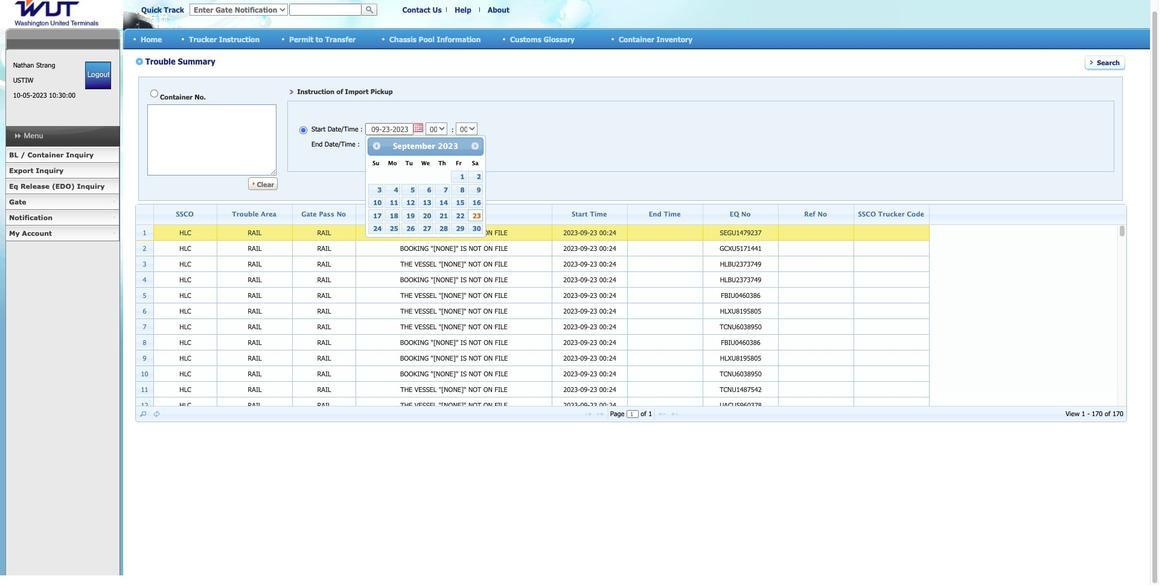 Task type: describe. For each thing, give the bounding box(es) containing it.
customs
[[510, 35, 541, 43]]

release
[[20, 182, 50, 190]]

account
[[22, 229, 52, 237]]

glossary
[[544, 35, 575, 43]]

1 vertical spatial container
[[27, 151, 64, 159]]

contact us link
[[402, 5, 442, 14]]

chassis
[[389, 35, 417, 43]]

notification
[[9, 214, 53, 222]]

10-
[[13, 91, 23, 99]]

gate
[[9, 198, 26, 206]]

inventory
[[656, 35, 693, 43]]

inquiry for (edo)
[[77, 182, 105, 190]]

quick
[[141, 5, 162, 14]]

to
[[316, 35, 323, 43]]

10-05-2023 10:30:00
[[13, 91, 75, 99]]

trucker instruction
[[189, 35, 260, 43]]

bl / container inquiry
[[9, 151, 94, 159]]

export inquiry link
[[5, 163, 120, 179]]

about
[[488, 5, 510, 14]]

customs glossary
[[510, 35, 575, 43]]

my account
[[9, 229, 52, 237]]

ustiw
[[13, 76, 33, 84]]

help link
[[455, 5, 471, 14]]

2023
[[32, 91, 47, 99]]

my
[[9, 229, 20, 237]]

home
[[141, 35, 162, 43]]

us
[[433, 5, 442, 14]]

export
[[9, 167, 34, 174]]

eq release (edo) inquiry
[[9, 182, 105, 190]]

05-
[[23, 91, 32, 99]]



Task type: locate. For each thing, give the bounding box(es) containing it.
chassis pool information
[[389, 35, 481, 43]]

inquiry up export inquiry link
[[66, 151, 94, 159]]

0 horizontal spatial container
[[27, 151, 64, 159]]

about link
[[488, 5, 510, 14]]

container left inventory
[[619, 35, 654, 43]]

help
[[455, 5, 471, 14]]

pool
[[419, 35, 435, 43]]

information
[[437, 35, 481, 43]]

gate link
[[5, 194, 120, 210]]

inquiry right (edo)
[[77, 182, 105, 190]]

container up export inquiry
[[27, 151, 64, 159]]

None text field
[[289, 4, 362, 16]]

contact
[[402, 5, 430, 14]]

0 vertical spatial inquiry
[[66, 151, 94, 159]]

1 vertical spatial inquiry
[[36, 167, 63, 174]]

bl
[[9, 151, 18, 159]]

permit
[[289, 35, 313, 43]]

quick track
[[141, 5, 184, 14]]

export inquiry
[[9, 167, 63, 174]]

inquiry down the bl / container inquiry
[[36, 167, 63, 174]]

10:30:00
[[49, 91, 75, 99]]

nathan
[[13, 61, 34, 69]]

eq release (edo) inquiry link
[[5, 179, 120, 194]]

inquiry
[[66, 151, 94, 159], [36, 167, 63, 174], [77, 182, 105, 190]]

container inventory
[[619, 35, 693, 43]]

container
[[619, 35, 654, 43], [27, 151, 64, 159]]

trucker
[[189, 35, 217, 43]]

notification link
[[5, 210, 120, 226]]

instruction
[[219, 35, 260, 43]]

eq
[[9, 182, 18, 190]]

inquiry for container
[[66, 151, 94, 159]]

nathan strang
[[13, 61, 55, 69]]

login image
[[85, 62, 111, 89]]

bl / container inquiry link
[[5, 147, 120, 163]]

contact us
[[402, 5, 442, 14]]

strang
[[36, 61, 55, 69]]

0 vertical spatial container
[[619, 35, 654, 43]]

/
[[21, 151, 25, 159]]

my account link
[[5, 226, 120, 241]]

(edo)
[[52, 182, 75, 190]]

1 horizontal spatial container
[[619, 35, 654, 43]]

transfer
[[325, 35, 356, 43]]

permit to transfer
[[289, 35, 356, 43]]

2 vertical spatial inquiry
[[77, 182, 105, 190]]

track
[[164, 5, 184, 14]]



Task type: vqa. For each thing, say whether or not it's contained in the screenshot.
Text Field
yes



